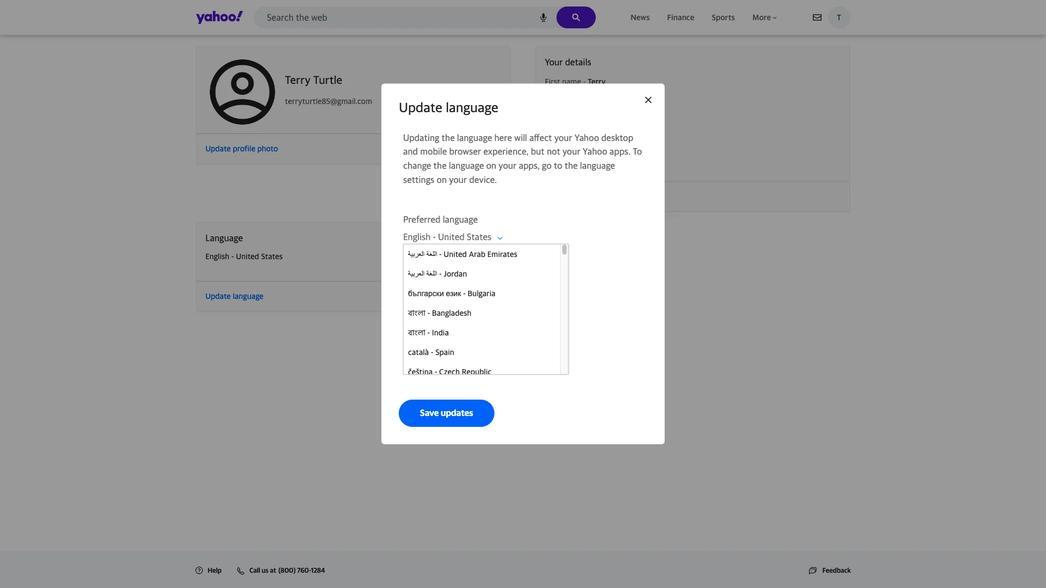 Task type: locate. For each thing, give the bounding box(es) containing it.
বাংলা
[[408, 309, 426, 318], [408, 329, 426, 338]]

1 vertical spatial yahoo
[[583, 146, 608, 157]]

english - united states inside button
[[403, 232, 492, 242]]

finance link
[[665, 9, 697, 25]]

বাংলা down български
[[408, 309, 426, 318]]

update language dialog
[[0, 0, 1047, 589], [382, 84, 665, 445]]

language up browser
[[457, 132, 492, 143]]

760-
[[297, 568, 311, 575]]

terry turtle
[[285, 74, 343, 87]]

اللغة for jordan
[[427, 270, 437, 279]]

0 horizontal spatial english
[[206, 252, 230, 261]]

updating the language here will affect your yahoo
[[403, 132, 599, 143]]

profile photo
[[233, 144, 278, 153]]

updating
[[403, 132, 440, 143]]

0 vertical spatial বাংলা
[[408, 309, 426, 318]]

not inside desktop and mobile browser experience, but not your
[[547, 146, 561, 157]]

prefer not to say
[[577, 152, 635, 161]]

বাংলা - india
[[408, 329, 449, 338]]

language
[[457, 132, 492, 143], [449, 160, 484, 171], [580, 160, 615, 171]]

العربية
[[408, 250, 425, 259], [408, 270, 425, 279]]

on
[[487, 160, 497, 171], [437, 174, 447, 185]]

your
[[555, 132, 573, 143], [563, 146, 581, 157], [499, 160, 517, 171]]

terryturtle85@ gmail.com
[[285, 97, 372, 106]]

1 vertical spatial english - united states
[[206, 252, 283, 261]]

help link
[[193, 565, 224, 578]]

1 horizontal spatial update language
[[399, 99, 499, 115]]

emirates
[[488, 250, 518, 259]]

0 vertical spatial english - united states
[[403, 232, 492, 242]]

বাংলা up català
[[408, 329, 426, 338]]

not up to
[[547, 146, 561, 157]]

on down experience,
[[487, 160, 497, 171]]

english down "preferred language"
[[403, 232, 431, 242]]

english down language
[[206, 252, 230, 261]]

the
[[442, 132, 455, 143], [434, 160, 447, 171], [565, 160, 578, 171]]

0 horizontal spatial not
[[547, 146, 561, 157]]

1 vertical spatial states
[[261, 252, 283, 261]]

call
[[250, 568, 260, 575]]

gender
[[545, 152, 571, 161]]

jordan
[[444, 270, 467, 279]]

experience,
[[484, 146, 529, 157]]

help
[[208, 568, 222, 575]]

1 বাংলা from the top
[[408, 309, 426, 318]]

2 اللغة from the top
[[427, 270, 437, 279]]

united down english - united states button
[[444, 250, 467, 259]]

terry for terry
[[588, 77, 606, 86]]

desktop and mobile browser experience, but not your
[[403, 132, 634, 157]]

- inside button
[[433, 232, 436, 242]]

turtle
[[314, 74, 343, 87]]

2 vertical spatial your
[[499, 160, 517, 171]]

not
[[547, 146, 561, 157], [600, 152, 612, 161]]

apps,
[[519, 160, 540, 171]]

the down the mobile
[[434, 160, 447, 171]]

desktop
[[602, 132, 634, 143]]

your down birthyear
[[563, 146, 581, 157]]

2 বাংলা from the top
[[408, 329, 426, 338]]

your down experience,
[[499, 160, 517, 171]]

----
[[584, 133, 594, 142]]

yahoo down ----
[[583, 146, 608, 157]]

states
[[467, 232, 492, 242], [261, 252, 283, 261]]

1 vertical spatial english
[[206, 252, 230, 261]]

বাংলা - bangladesh
[[408, 309, 472, 318]]

terryturtle85@
[[285, 97, 338, 106]]

finance
[[668, 12, 695, 21]]

1284
[[311, 568, 325, 575]]

български
[[408, 289, 444, 298]]

terry for terry turtle
[[285, 74, 311, 87]]

1 horizontal spatial states
[[467, 232, 492, 242]]

1 اللغة from the top
[[427, 250, 437, 259]]

your details
[[545, 57, 592, 67]]

united down "preferred language"
[[438, 232, 465, 242]]

settings
[[403, 174, 435, 185]]

change
[[403, 160, 432, 171]]

your for apps,
[[499, 160, 517, 171]]

0 vertical spatial update language
[[399, 99, 499, 115]]

united
[[438, 232, 465, 242], [444, 250, 467, 259], [236, 252, 259, 261]]

1 العربية from the top
[[408, 250, 425, 259]]

1 horizontal spatial english - united states
[[403, 232, 492, 242]]

1 vertical spatial your
[[563, 146, 581, 157]]

update language
[[399, 99, 499, 115], [206, 292, 264, 301]]

0 horizontal spatial states
[[261, 252, 283, 261]]

your up 'gender'
[[555, 132, 573, 143]]

1 horizontal spatial terry
[[588, 77, 606, 86]]

on right settings
[[437, 174, 447, 185]]

1 horizontal spatial english
[[403, 232, 431, 242]]

call us at (800) 760-1284
[[250, 568, 325, 575]]

terry
[[285, 74, 311, 87], [588, 77, 606, 86]]

here
[[495, 132, 512, 143]]

1 horizontal spatial not
[[600, 152, 612, 161]]

1 vertical spatial اللغة
[[427, 270, 437, 279]]

bulgaria
[[468, 289, 496, 298]]

1 vertical spatial বাংলা
[[408, 329, 426, 338]]

arab
[[469, 250, 486, 259]]

0 vertical spatial on
[[487, 160, 497, 171]]

العربية up български
[[408, 270, 425, 279]]

2 العربية from the top
[[408, 270, 425, 279]]

news link
[[629, 9, 652, 25]]

العربية up اللغة العربية - jordan
[[408, 250, 425, 259]]

0 horizontal spatial update language
[[206, 292, 264, 301]]

1 vertical spatial العربية
[[408, 270, 425, 279]]

1 horizontal spatial on
[[487, 160, 497, 171]]

اللغة العربية - united arab emirates
[[408, 250, 518, 259]]

language down browser
[[449, 160, 484, 171]]

0 vertical spatial العربية
[[408, 250, 425, 259]]

yahoo up prefer
[[575, 132, 599, 143]]

republic
[[462, 368, 492, 377]]

0 horizontal spatial on
[[437, 174, 447, 185]]

0 vertical spatial your
[[555, 132, 573, 143]]

0 horizontal spatial terry
[[285, 74, 311, 87]]

gmail.com
[[338, 97, 372, 106]]

english - united states down "preferred language"
[[403, 232, 492, 242]]

english - united states
[[403, 232, 492, 242], [206, 252, 283, 261]]

اللغة up български
[[427, 270, 437, 279]]

None search field
[[254, 7, 596, 32]]

-
[[584, 133, 586, 142], [586, 133, 589, 142], [589, 133, 592, 142], [592, 133, 594, 142], [433, 232, 436, 242], [439, 250, 442, 259], [232, 252, 234, 261], [439, 270, 442, 279], [463, 289, 466, 298], [428, 309, 430, 318], [428, 329, 430, 338], [431, 348, 434, 357], [435, 368, 438, 377]]

to
[[554, 160, 563, 171]]

terry up terryturtle85@
[[285, 74, 311, 87]]

اللغة up اللغة العربية - jordan
[[427, 250, 437, 259]]

your for yahoo
[[555, 132, 573, 143]]

0 horizontal spatial english - united states
[[206, 252, 283, 261]]

and
[[403, 146, 418, 157]]

0 vertical spatial اللغة
[[427, 250, 437, 259]]

english
[[403, 232, 431, 242], [206, 252, 230, 261]]

yahoo
[[575, 132, 599, 143], [583, 146, 608, 157]]

toolbar
[[813, 7, 851, 28]]

език
[[446, 289, 461, 298]]

terry right first name
[[588, 77, 606, 86]]

العربية for اللغة العربية - jordan
[[408, 270, 425, 279]]

العربية for اللغة العربية - united arab emirates
[[408, 250, 425, 259]]

english - united states down language
[[206, 252, 283, 261]]

اللغة
[[427, 250, 437, 259], [427, 270, 437, 279]]

not left the to say
[[600, 152, 612, 161]]

0 vertical spatial english
[[403, 232, 431, 242]]

0 vertical spatial states
[[467, 232, 492, 242]]

your inside apps. to change the language on your apps, go to the language settings on your device.
[[499, 160, 517, 171]]

čeština - czech republic
[[408, 368, 492, 377]]

preferred language
[[403, 214, 478, 225]]

go
[[542, 160, 552, 171]]

1 vertical spatial on
[[437, 174, 447, 185]]



Task type: vqa. For each thing, say whether or not it's contained in the screenshot.
first اللغة
yes



Task type: describe. For each thing, give the bounding box(es) containing it.
spain
[[436, 348, 455, 357]]

first name
[[545, 77, 582, 86]]

update
[[206, 144, 231, 153]]

united down language
[[236, 252, 259, 261]]

language
[[206, 233, 243, 243]]

bangladesh
[[432, 309, 472, 318]]

বাংলা for বাংলা - bangladesh
[[408, 309, 426, 318]]

to say
[[614, 152, 635, 161]]

affect
[[530, 132, 552, 143]]

1 vertical spatial update language
[[206, 292, 264, 301]]

but
[[531, 146, 545, 157]]

apps. to change the language on your apps, go to the language settings on your device.
[[403, 146, 643, 185]]

català - spain
[[408, 348, 455, 357]]

prefer
[[577, 152, 598, 161]]

search image
[[572, 13, 581, 22]]

english - united states button
[[403, 227, 505, 243]]

update language link
[[206, 292, 264, 301]]

català
[[408, 348, 429, 357]]

your device.
[[449, 174, 497, 185]]

the up the mobile
[[442, 132, 455, 143]]

save updates button
[[399, 400, 495, 428]]

mobile
[[420, 146, 447, 157]]

বাংলা for বাংলা - india
[[408, 329, 426, 338]]

united inside button
[[438, 232, 465, 242]]

language down apps.
[[580, 160, 615, 171]]

india
[[432, 329, 449, 338]]

feedback
[[823, 568, 852, 575]]

your inside desktop and mobile browser experience, but not your
[[563, 146, 581, 157]]

اللغة for united
[[427, 250, 437, 259]]

will
[[515, 132, 527, 143]]

(800)
[[279, 568, 296, 575]]

english inside english - united states button
[[403, 232, 431, 242]]

birthyear
[[545, 133, 577, 142]]

to
[[633, 146, 643, 157]]

us at
[[262, 568, 276, 575]]

0 vertical spatial yahoo
[[575, 132, 599, 143]]

save updates
[[420, 408, 474, 419]]

czech
[[439, 368, 460, 377]]

sports link
[[710, 9, 738, 25]]

feedback link
[[823, 567, 852, 576]]

apps.
[[610, 146, 631, 157]]

اللغة العربية - jordan
[[408, 270, 467, 279]]

news
[[631, 12, 650, 21]]

the right to
[[565, 160, 578, 171]]

български език - bulgaria
[[408, 289, 496, 298]]

čeština
[[408, 368, 433, 377]]

states inside button
[[467, 232, 492, 242]]

update profile photo link
[[206, 144, 278, 153]]

browser
[[450, 146, 481, 157]]

sports
[[712, 12, 735, 21]]

update profile photo
[[206, 144, 278, 153]]



